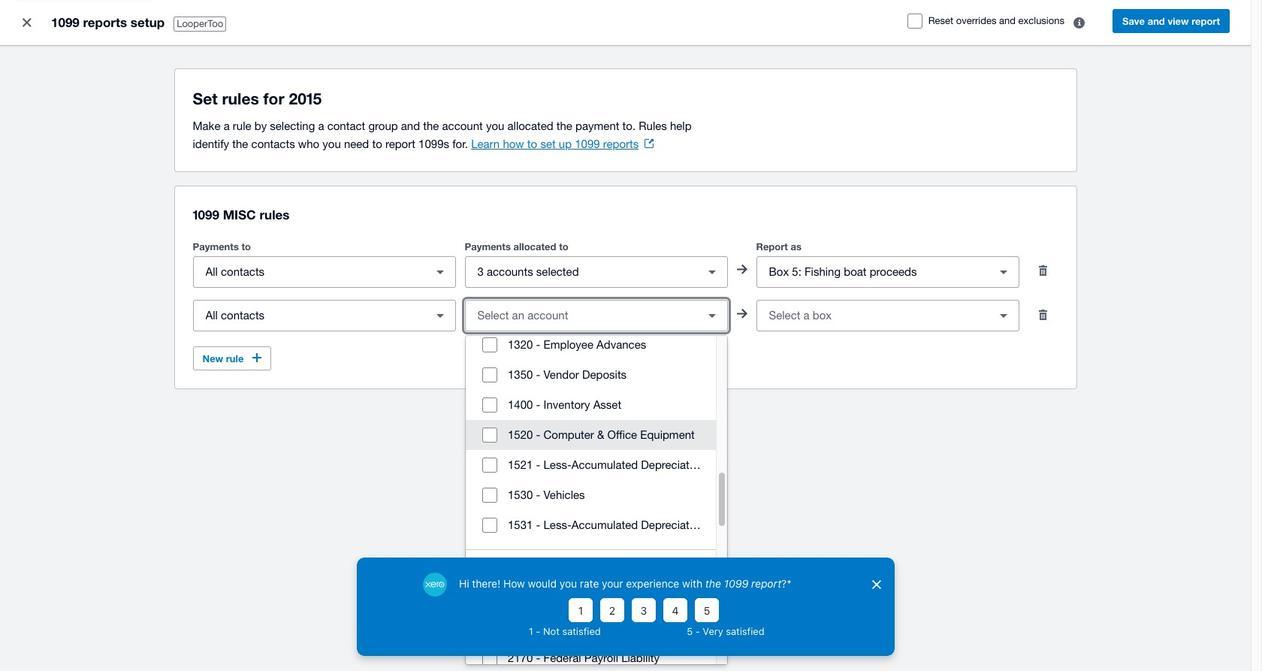 Task type: describe. For each thing, give the bounding box(es) containing it.
Select a box field
[[757, 301, 989, 330]]

Report as field
[[757, 258, 989, 286]]

1 horizontal spatial and
[[1000, 15, 1016, 26]]

rules
[[639, 120, 667, 132]]

2160 - payroll wages payable
[[508, 622, 659, 634]]

accumulated for 1531
[[572, 519, 638, 531]]

payable
[[618, 622, 659, 634]]

1521 - less-accumulated depreciation: computer & office equipment
[[508, 459, 863, 471]]

account
[[442, 120, 483, 132]]

1320 - employee advances button
[[466, 330, 716, 360]]

reset overrides and exclusions
[[929, 15, 1065, 26]]

1 horizontal spatial &
[[765, 459, 772, 471]]

1 horizontal spatial office
[[775, 459, 805, 471]]

- for 2160
[[536, 622, 541, 634]]

make a rule by selecting a contact group and the account you allocated the payment to. rules help identify the contacts who you need to report 1099s for.
[[193, 120, 692, 150]]

1320
[[508, 338, 533, 351]]

to inside make a rule by selecting a contact group and the account you allocated the payment to. rules help identify the contacts who you need to report 1099s for.
[[372, 138, 382, 150]]

overrides
[[957, 15, 997, 26]]

deposits
[[583, 368, 627, 381]]

clear overrides and exclusions image
[[1065, 8, 1095, 38]]

payments allocated to
[[465, 241, 569, 253]]

2 horizontal spatial the
[[557, 120, 573, 132]]

save and view report
[[1123, 15, 1221, 27]]

1099 for 1099 reports setup
[[51, 14, 80, 30]]

1520
[[508, 428, 533, 441]]

1530 - vehicles
[[508, 489, 585, 501]]

expand list of boxes image
[[989, 301, 1019, 331]]

report
[[757, 241, 788, 253]]

- for 1400
[[536, 398, 541, 411]]

report inside make a rule by selecting a contact group and the account you allocated the payment to. rules help identify the contacts who you need to report 1099s for.
[[386, 138, 416, 150]]

who
[[298, 138, 320, 150]]

1 horizontal spatial equipment
[[808, 459, 863, 471]]

1350 - vendor deposits
[[508, 368, 627, 381]]

1531 - less-accumulated depreciation: vehicles button
[[466, 510, 753, 540]]

2060 - gift card liability
[[508, 592, 631, 604]]

expand list of contact groups image
[[425, 301, 455, 331]]

payment
[[576, 120, 620, 132]]

selecting
[[270, 120, 315, 132]]

- for 1531
[[536, 519, 541, 531]]

0 vertical spatial reports
[[83, 14, 127, 30]]

1 horizontal spatial the
[[423, 120, 439, 132]]

view
[[1168, 15, 1190, 27]]

wages
[[581, 622, 615, 634]]

for
[[264, 89, 285, 108]]

0 vertical spatial rules
[[222, 89, 259, 108]]

gift
[[544, 592, 562, 604]]

asset
[[594, 398, 622, 411]]

expand list image for payments allocated to field
[[697, 257, 727, 287]]

- for 1521
[[536, 459, 541, 471]]

save
[[1123, 15, 1146, 27]]

misc
[[223, 207, 256, 223]]

reset
[[929, 15, 954, 26]]

2160
[[508, 622, 533, 634]]

vendor
[[544, 368, 579, 381]]

less- for 1531
[[544, 519, 572, 531]]

new
[[203, 353, 223, 365]]

federal
[[544, 652, 581, 665]]

2160 - payroll wages payable button
[[466, 613, 716, 643]]

set
[[541, 138, 556, 150]]

1099 for 1099 misc rules
[[193, 207, 219, 223]]

1531
[[508, 519, 533, 531]]

delete the incomplete rule for payments to the all contacts image
[[1029, 300, 1059, 330]]

1350
[[508, 368, 533, 381]]

liability for 2170 - federal payroll liability
[[622, 652, 660, 665]]

group containing 1320 - employee advances
[[466, 330, 863, 671]]

- for 1520
[[536, 428, 541, 441]]

less- for 1521
[[544, 459, 572, 471]]

for.
[[453, 138, 468, 150]]

2170
[[508, 652, 533, 665]]

employee
[[544, 338, 594, 351]]

computer inside 1520 - computer & office equipment button
[[544, 428, 594, 441]]

1400
[[508, 398, 533, 411]]

group
[[369, 120, 398, 132]]

payments for payments allocated to
[[465, 241, 511, 253]]

2 a from the left
[[318, 120, 324, 132]]

1520 - computer & office equipment button
[[466, 420, 716, 450]]

to down 1099 misc rules
[[242, 241, 251, 253]]

payments for payments to
[[193, 241, 239, 253]]

exclusions
[[1019, 15, 1065, 26]]

0 vertical spatial you
[[486, 120, 505, 132]]

- for 1530
[[536, 489, 541, 501]]

vehicles inside button
[[711, 519, 753, 531]]

1521 - less-accumulated depreciation: computer & office equipment button
[[466, 450, 863, 480]]

depreciation: for computer
[[641, 459, 708, 471]]

depreciation: for vehicles
[[641, 519, 708, 531]]

1099 reports setup
[[51, 14, 165, 30]]

contact
[[328, 120, 366, 132]]



Task type: locate. For each thing, give the bounding box(es) containing it.
less-
[[544, 459, 572, 471], [544, 519, 572, 531]]

rule left by
[[233, 120, 252, 132]]

learn
[[471, 138, 500, 150]]

liability down payable
[[622, 652, 660, 665]]

1 vertical spatial reports
[[603, 138, 639, 150]]

2 - from the top
[[536, 368, 541, 381]]

0 horizontal spatial payroll
[[544, 622, 578, 634]]

1 payments from the left
[[193, 241, 239, 253]]

7 - from the top
[[536, 519, 541, 531]]

payroll down wages
[[585, 652, 619, 665]]

report
[[1192, 15, 1221, 27], [386, 138, 416, 150]]

to
[[372, 138, 382, 150], [528, 138, 538, 150], [242, 241, 251, 253], [559, 241, 569, 253]]

1 horizontal spatial 1099
[[193, 207, 219, 223]]

0 horizontal spatial a
[[224, 120, 230, 132]]

1 vertical spatial office
[[775, 459, 805, 471]]

0 vertical spatial payroll
[[544, 622, 578, 634]]

identify
[[193, 138, 229, 150]]

1530
[[508, 489, 533, 501]]

report right view
[[1192, 15, 1221, 27]]

1521
[[508, 459, 533, 471]]

rules
[[222, 89, 259, 108], [260, 207, 290, 223]]

learn how to set up 1099 reports link
[[471, 138, 654, 150]]

Select a contact group field
[[194, 301, 425, 330]]

9 - from the top
[[536, 622, 541, 634]]

- right 1350 on the bottom left of page
[[536, 368, 541, 381]]

- for 2170
[[536, 652, 541, 665]]

1099 down payment
[[575, 138, 600, 150]]

allocated inside make a rule by selecting a contact group and the account you allocated the payment to. rules help identify the contacts who you need to report 1099s for.
[[508, 120, 554, 132]]

expand list image
[[697, 257, 727, 287], [697, 301, 727, 331]]

0 horizontal spatial equipment
[[641, 428, 695, 441]]

depreciation:
[[641, 459, 708, 471], [641, 519, 708, 531]]

- right '1521'
[[536, 459, 541, 471]]

2 payments from the left
[[465, 241, 511, 253]]

the right 'identify' on the top left of the page
[[232, 138, 248, 150]]

0 vertical spatial &
[[598, 428, 605, 441]]

0 horizontal spatial vehicles
[[544, 489, 585, 501]]

rule inside button
[[226, 353, 244, 365]]

you up learn
[[486, 120, 505, 132]]

1 horizontal spatial payroll
[[585, 652, 619, 665]]

office
[[608, 428, 638, 441], [775, 459, 805, 471]]

- left gift
[[536, 592, 541, 604]]

rules right the 'misc'
[[260, 207, 290, 223]]

- right 1320
[[536, 338, 541, 351]]

inventory
[[544, 398, 590, 411]]

advances
[[597, 338, 647, 351]]

1 horizontal spatial computer
[[711, 459, 762, 471]]

make
[[193, 120, 221, 132]]

0 horizontal spatial you
[[323, 138, 341, 150]]

learn how to set up 1099 reports
[[471, 138, 639, 150]]

reports down to.
[[603, 138, 639, 150]]

- right '1520'
[[536, 428, 541, 441]]

1099 right close rules image at the left top of the page
[[51, 14, 80, 30]]

5 - from the top
[[536, 459, 541, 471]]

2015
[[289, 89, 322, 108]]

2 depreciation: from the top
[[641, 519, 708, 531]]

expand list of boxes image
[[989, 257, 1019, 287]]

-
[[536, 338, 541, 351], [536, 368, 541, 381], [536, 398, 541, 411], [536, 428, 541, 441], [536, 459, 541, 471], [536, 489, 541, 501], [536, 519, 541, 531], [536, 592, 541, 604], [536, 622, 541, 634], [536, 652, 541, 665]]

reports
[[83, 14, 127, 30], [603, 138, 639, 150]]

0 vertical spatial allocated
[[508, 120, 554, 132]]

2 accumulated from the top
[[572, 519, 638, 531]]

1 vertical spatial rule
[[226, 353, 244, 365]]

1400 - inventory asset button
[[466, 390, 716, 420]]

depreciation: up 1531 - less-accumulated depreciation: vehicles
[[641, 459, 708, 471]]

2170 - federal payroll liability
[[508, 652, 660, 665]]

expand list image for 'select an account' field
[[697, 301, 727, 331]]

computer
[[544, 428, 594, 441], [711, 459, 762, 471]]

1 horizontal spatial reports
[[603, 138, 639, 150]]

vehicles inside 'button'
[[544, 489, 585, 501]]

loopertoo
[[177, 18, 223, 29]]

less- down the '1530 - vehicles'
[[544, 519, 572, 531]]

report as
[[757, 241, 802, 253]]

you right who
[[323, 138, 341, 150]]

liability
[[593, 592, 631, 604], [622, 652, 660, 665]]

3 - from the top
[[536, 398, 541, 411]]

2 expand list image from the top
[[697, 301, 727, 331]]

close rules image
[[12, 8, 42, 38]]

0 vertical spatial expand list image
[[697, 257, 727, 287]]

reports left setup on the top left
[[83, 14, 127, 30]]

by
[[255, 120, 267, 132]]

1 horizontal spatial a
[[318, 120, 324, 132]]

- right 2170
[[536, 652, 541, 665]]

0 vertical spatial liability
[[593, 592, 631, 604]]

1530 - vehicles button
[[466, 480, 716, 510]]

0 vertical spatial computer
[[544, 428, 594, 441]]

0 horizontal spatial 1099
[[51, 14, 80, 30]]

1 vertical spatial allocated
[[514, 241, 557, 253]]

the up up
[[557, 120, 573, 132]]

the
[[423, 120, 439, 132], [557, 120, 573, 132], [232, 138, 248, 150]]

1 vertical spatial equipment
[[808, 459, 863, 471]]

2060 - gift card liability button
[[466, 583, 716, 613]]

new rule button
[[193, 347, 272, 371]]

payroll
[[544, 622, 578, 634], [585, 652, 619, 665]]

2060
[[508, 592, 533, 604]]

allocated up the how
[[508, 120, 554, 132]]

delete the rule for payments to the all contacts, allocated to 5000 - cost of goods sold, 6000 - advertising and 6140 - business license & fees, mapped to misc_pre2020 box 5 image
[[1029, 256, 1059, 286]]

1 depreciation: from the top
[[641, 459, 708, 471]]

report down group
[[386, 138, 416, 150]]

accumulated down 1530 - vehicles 'button'
[[572, 519, 638, 531]]

how
[[503, 138, 524, 150]]

payments to
[[193, 241, 251, 253]]

1400 - inventory asset
[[508, 398, 622, 411]]

1 vertical spatial report
[[386, 138, 416, 150]]

0 horizontal spatial &
[[598, 428, 605, 441]]

you
[[486, 120, 505, 132], [323, 138, 341, 150]]

0 horizontal spatial and
[[401, 120, 420, 132]]

- right 1531
[[536, 519, 541, 531]]

0 horizontal spatial reports
[[83, 14, 127, 30]]

computer inside '1521 - less-accumulated depreciation: computer & office equipment' button
[[711, 459, 762, 471]]

group
[[466, 330, 863, 671]]

1 vertical spatial liability
[[622, 652, 660, 665]]

rule inside make a rule by selecting a contact group and the account you allocated the payment to. rules help identify the contacts who you need to report 1099s for.
[[233, 120, 252, 132]]

- right 1400
[[536, 398, 541, 411]]

vehicles
[[544, 489, 585, 501], [711, 519, 753, 531]]

1099s
[[419, 138, 450, 150]]

rule
[[233, 120, 252, 132], [226, 353, 244, 365]]

1320 - employee advances
[[508, 338, 647, 351]]

0 vertical spatial equipment
[[641, 428, 695, 441]]

0 vertical spatial office
[[608, 428, 638, 441]]

new rule
[[203, 353, 244, 365]]

need
[[344, 138, 369, 150]]

Select an account field
[[466, 301, 697, 330]]

1350 - vendor deposits button
[[466, 360, 716, 390]]

less- up the '1530 - vehicles'
[[544, 459, 572, 471]]

1 horizontal spatial vehicles
[[711, 519, 753, 531]]

help
[[670, 120, 692, 132]]

1099 misc rules
[[193, 207, 290, 223]]

and inside make a rule by selecting a contact group and the account you allocated the payment to. rules help identify the contacts who you need to report 1099s for.
[[401, 120, 420, 132]]

0 horizontal spatial report
[[386, 138, 416, 150]]

equipment
[[641, 428, 695, 441], [808, 459, 863, 471]]

report inside button
[[1192, 15, 1221, 27]]

to left set
[[528, 138, 538, 150]]

1 vertical spatial depreciation:
[[641, 519, 708, 531]]

liability up wages
[[593, 592, 631, 604]]

1 vertical spatial vehicles
[[711, 519, 753, 531]]

0 horizontal spatial office
[[608, 428, 638, 441]]

to.
[[623, 120, 636, 132]]

- for 1350
[[536, 368, 541, 381]]

1 - from the top
[[536, 338, 541, 351]]

1 expand list image from the top
[[697, 257, 727, 287]]

expand list of contact groups image
[[425, 257, 455, 287]]

up
[[559, 138, 572, 150]]

payroll up the federal
[[544, 622, 578, 634]]

Payments to field
[[194, 258, 425, 286]]

to down group
[[372, 138, 382, 150]]

0 horizontal spatial the
[[232, 138, 248, 150]]

0 horizontal spatial payments
[[193, 241, 239, 253]]

depreciation: down '1521 - less-accumulated depreciation: computer & office equipment' button
[[641, 519, 708, 531]]

1099 left the 'misc'
[[193, 207, 219, 223]]

and right overrides
[[1000, 15, 1016, 26]]

as
[[791, 241, 802, 253]]

1 vertical spatial payroll
[[585, 652, 619, 665]]

save and view report button
[[1113, 9, 1231, 33]]

1520 - computer & office equipment
[[508, 428, 695, 441]]

0 vertical spatial less-
[[544, 459, 572, 471]]

to up payments allocated to field
[[559, 241, 569, 253]]

1 horizontal spatial payments
[[465, 241, 511, 253]]

2 less- from the top
[[544, 519, 572, 531]]

2 horizontal spatial and
[[1148, 15, 1166, 27]]

and
[[1000, 15, 1016, 26], [1148, 15, 1166, 27], [401, 120, 420, 132]]

rule right new
[[226, 353, 244, 365]]

1 vertical spatial less-
[[544, 519, 572, 531]]

- right the 1530
[[536, 489, 541, 501]]

1 vertical spatial accumulated
[[572, 519, 638, 531]]

1 accumulated from the top
[[572, 459, 638, 471]]

0 vertical spatial accumulated
[[572, 459, 638, 471]]

- right 2160
[[536, 622, 541, 634]]

1 vertical spatial 1099
[[575, 138, 600, 150]]

payments
[[193, 241, 239, 253], [465, 241, 511, 253]]

card
[[565, 592, 589, 604]]

2170 - federal payroll liability button
[[466, 643, 716, 671]]

setup
[[131, 14, 165, 30]]

and left view
[[1148, 15, 1166, 27]]

- for 1320
[[536, 338, 541, 351]]

1 vertical spatial expand list image
[[697, 301, 727, 331]]

1 vertical spatial computer
[[711, 459, 762, 471]]

1531 - less-accumulated depreciation: vehicles
[[508, 519, 753, 531]]

4 - from the top
[[536, 428, 541, 441]]

1 horizontal spatial rules
[[260, 207, 290, 223]]

and inside button
[[1148, 15, 1166, 27]]

2 vertical spatial 1099
[[193, 207, 219, 223]]

8 - from the top
[[536, 592, 541, 604]]

0 vertical spatial 1099
[[51, 14, 80, 30]]

contacts
[[251, 138, 295, 150]]

0 vertical spatial rule
[[233, 120, 252, 132]]

a right make
[[224, 120, 230, 132]]

1 vertical spatial &
[[765, 459, 772, 471]]

liability for 2060 - gift card liability
[[593, 592, 631, 604]]

Payments allocated to field
[[466, 258, 697, 286]]

1 horizontal spatial report
[[1192, 15, 1221, 27]]

set
[[193, 89, 218, 108]]

accumulated
[[572, 459, 638, 471], [572, 519, 638, 531]]

1 vertical spatial rules
[[260, 207, 290, 223]]

1 a from the left
[[224, 120, 230, 132]]

&
[[598, 428, 605, 441], [765, 459, 772, 471]]

accumulated for 1521
[[572, 459, 638, 471]]

the up 1099s
[[423, 120, 439, 132]]

and right group
[[401, 120, 420, 132]]

allocated up payments allocated to field
[[514, 241, 557, 253]]

10 - from the top
[[536, 652, 541, 665]]

accumulated down 1520 - computer & office equipment
[[572, 459, 638, 471]]

1 horizontal spatial you
[[486, 120, 505, 132]]

allocated
[[508, 120, 554, 132], [514, 241, 557, 253]]

set rules for 2015
[[193, 89, 322, 108]]

0 horizontal spatial computer
[[544, 428, 594, 441]]

2 horizontal spatial 1099
[[575, 138, 600, 150]]

- inside 'button'
[[536, 489, 541, 501]]

0 vertical spatial report
[[1192, 15, 1221, 27]]

0 horizontal spatial rules
[[222, 89, 259, 108]]

0 vertical spatial depreciation:
[[641, 459, 708, 471]]

0 vertical spatial vehicles
[[544, 489, 585, 501]]

a up who
[[318, 120, 324, 132]]

1 less- from the top
[[544, 459, 572, 471]]

- for 2060
[[536, 592, 541, 604]]

1 vertical spatial you
[[323, 138, 341, 150]]

a
[[224, 120, 230, 132], [318, 120, 324, 132]]

rules left for
[[222, 89, 259, 108]]

6 - from the top
[[536, 489, 541, 501]]

dialog
[[357, 558, 895, 656]]



Task type: vqa. For each thing, say whether or not it's contained in the screenshot.
second - from the bottom of the page
yes



